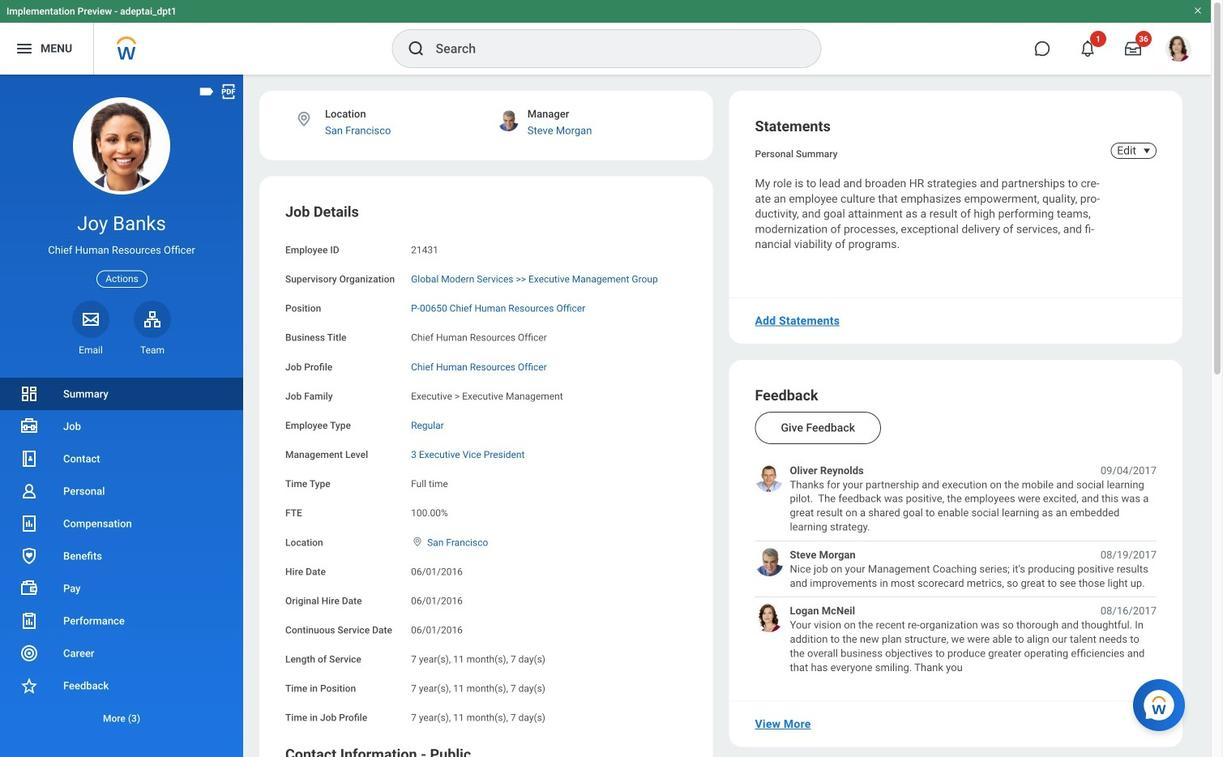 Task type: locate. For each thing, give the bounding box(es) containing it.
feedback image
[[19, 676, 39, 695]]

career image
[[19, 644, 39, 663]]

mail image
[[81, 309, 101, 329]]

0 vertical spatial location image
[[295, 110, 313, 128]]

location image
[[295, 110, 313, 128], [411, 536, 424, 547]]

benefits image
[[19, 546, 39, 566]]

employee's photo (logan mcneil) image
[[755, 604, 783, 632]]

0 horizontal spatial list
[[0, 378, 243, 734]]

banner
[[0, 0, 1211, 75]]

job image
[[19, 417, 39, 436]]

view team image
[[143, 309, 162, 329]]

personal summary element
[[755, 145, 838, 160]]

employee's photo (oliver reynolds) image
[[755, 464, 783, 492]]

personal image
[[19, 481, 39, 501]]

1 horizontal spatial list
[[755, 464, 1157, 675]]

email joy banks element
[[72, 344, 109, 357]]

group
[[285, 202, 687, 725]]

full time element
[[411, 475, 448, 490]]

view printable version (pdf) image
[[220, 83, 238, 101]]

notifications large image
[[1080, 41, 1096, 57]]

tag image
[[198, 83, 216, 101]]

profile logan mcneil image
[[1166, 36, 1192, 65]]

list
[[0, 378, 243, 734], [755, 464, 1157, 675]]

1 vertical spatial location image
[[411, 536, 424, 547]]

justify image
[[15, 39, 34, 58]]

0 horizontal spatial location image
[[295, 110, 313, 128]]

caret down image
[[1137, 144, 1157, 157]]

pay image
[[19, 579, 39, 598]]



Task type: describe. For each thing, give the bounding box(es) containing it.
performance image
[[19, 611, 39, 631]]

contact image
[[19, 449, 39, 469]]

search image
[[407, 39, 426, 58]]

summary image
[[19, 384, 39, 404]]

employee's photo (steve morgan) image
[[755, 548, 783, 576]]

inbox large image
[[1125, 41, 1141, 57]]

compensation image
[[19, 514, 39, 533]]

1 horizontal spatial location image
[[411, 536, 424, 547]]

Search Workday  search field
[[436, 31, 787, 66]]

team joy banks element
[[134, 344, 171, 357]]

close environment banner image
[[1193, 6, 1203, 15]]

navigation pane region
[[0, 75, 243, 757]]



Task type: vqa. For each thing, say whether or not it's contained in the screenshot.
1
no



